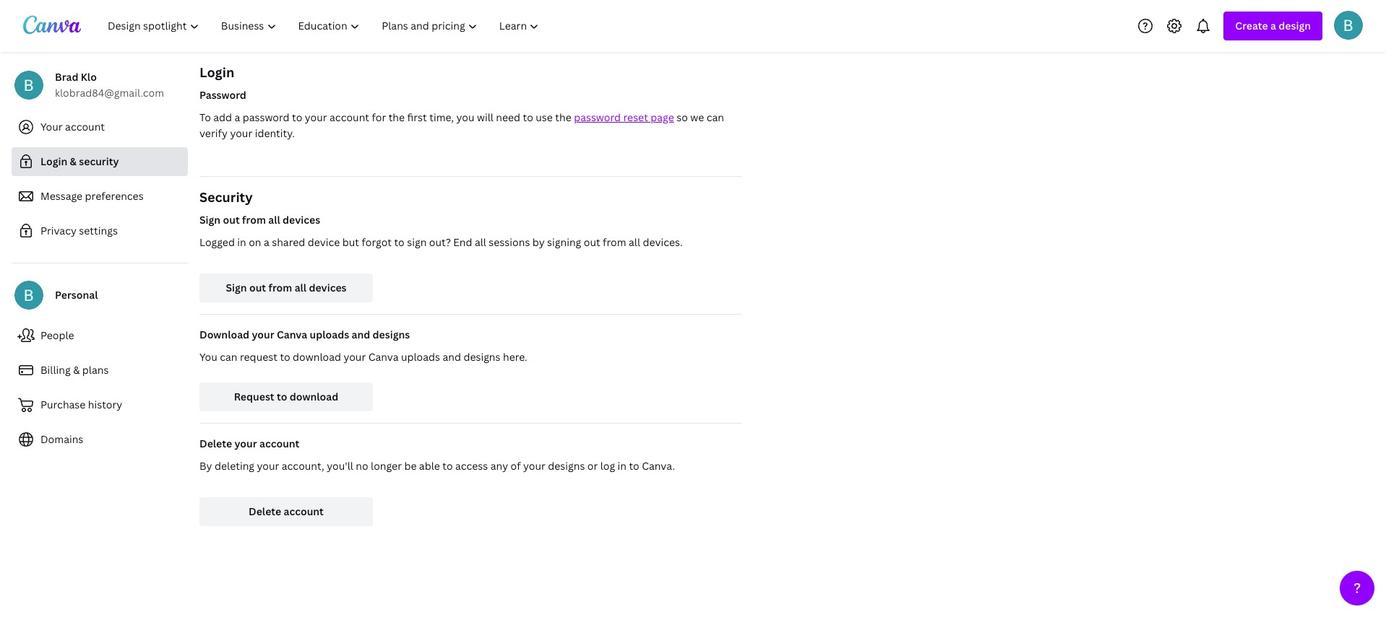 Task type: vqa. For each thing, say whether or not it's contained in the screenshot.
CREATI related to Ecomap Whiteboard in Purple White Simple and Minimal Style image at the right
no



Task type: locate. For each thing, give the bounding box(es) containing it.
from
[[242, 213, 266, 227], [603, 236, 626, 249], [268, 281, 292, 295]]

1 horizontal spatial in
[[618, 460, 627, 473]]

we
[[690, 111, 704, 124]]

1 vertical spatial download
[[290, 390, 338, 404]]

1 horizontal spatial password
[[574, 111, 621, 124]]

delete for delete account
[[249, 505, 281, 519]]

0 horizontal spatial password
[[243, 111, 290, 124]]

designs left or
[[548, 460, 585, 473]]

sign up download
[[226, 281, 247, 295]]

account right your
[[65, 120, 105, 134]]

1 vertical spatial delete
[[249, 505, 281, 519]]

0 vertical spatial can
[[707, 111, 724, 124]]

sign
[[199, 213, 221, 227], [226, 281, 247, 295]]

request
[[234, 390, 274, 404]]

the right use
[[555, 111, 571, 124]]

& left plans
[[73, 364, 80, 377]]

a right the "add"
[[235, 111, 240, 124]]

0 horizontal spatial from
[[242, 213, 266, 227]]

account down account,
[[284, 505, 324, 519]]

devices down the device
[[309, 281, 347, 295]]

all
[[268, 213, 280, 227], [475, 236, 486, 249], [629, 236, 640, 249], [295, 281, 307, 295]]

1 horizontal spatial can
[[707, 111, 724, 124]]

privacy settings link
[[12, 217, 188, 246]]

login down your
[[40, 155, 67, 168]]

0 vertical spatial login
[[199, 64, 234, 81]]

designs
[[373, 328, 410, 342], [464, 351, 500, 364], [548, 460, 585, 473]]

1 horizontal spatial delete
[[249, 505, 281, 519]]

1 horizontal spatial the
[[555, 111, 571, 124]]

2 horizontal spatial from
[[603, 236, 626, 249]]

0 vertical spatial out
[[223, 213, 240, 227]]

in left on
[[237, 236, 246, 249]]

1 vertical spatial sign
[[226, 281, 247, 295]]

create
[[1235, 19, 1268, 33]]

1 vertical spatial &
[[73, 364, 80, 377]]

1 horizontal spatial canva
[[368, 351, 399, 364]]

able
[[419, 460, 440, 473]]

in
[[237, 236, 246, 249], [618, 460, 627, 473]]

can
[[707, 111, 724, 124], [220, 351, 237, 364]]

password
[[243, 111, 290, 124], [574, 111, 621, 124]]

delete for delete your account
[[199, 437, 232, 451]]

2 horizontal spatial designs
[[548, 460, 585, 473]]

0 horizontal spatial the
[[389, 111, 405, 124]]

account left for
[[330, 111, 369, 124]]

0 horizontal spatial sign
[[199, 213, 221, 227]]

domains link
[[12, 426, 188, 455]]

your down delete your account
[[257, 460, 279, 473]]

0 horizontal spatial delete
[[199, 437, 232, 451]]

to left canva.
[[629, 460, 639, 473]]

a left "design"
[[1271, 19, 1276, 33]]

1 vertical spatial designs
[[464, 351, 500, 364]]

brad
[[55, 70, 78, 84]]

your account link
[[12, 113, 188, 142]]

0 horizontal spatial and
[[352, 328, 370, 342]]

delete inside button
[[249, 505, 281, 519]]

download inside button
[[290, 390, 338, 404]]

to
[[199, 111, 211, 124]]

be
[[404, 460, 417, 473]]

1 horizontal spatial sign
[[226, 281, 247, 295]]

forgot
[[362, 236, 392, 249]]

so
[[677, 111, 688, 124]]

request
[[240, 351, 277, 364]]

0 vertical spatial &
[[70, 155, 77, 168]]

all right end
[[475, 236, 486, 249]]

your up request on the left bottom of the page
[[252, 328, 274, 342]]

1 vertical spatial and
[[443, 351, 461, 364]]

from left the devices.
[[603, 236, 626, 249]]

0 vertical spatial in
[[237, 236, 246, 249]]

download
[[293, 351, 341, 364], [290, 390, 338, 404]]

1 horizontal spatial from
[[268, 281, 292, 295]]

2 vertical spatial from
[[268, 281, 292, 295]]

any
[[491, 460, 508, 473]]

password up the identity.
[[243, 111, 290, 124]]

devices up shared
[[283, 213, 320, 227]]

you can request to download your canva uploads and designs here.
[[199, 351, 527, 364]]

your left for
[[305, 111, 327, 124]]

devices
[[283, 213, 320, 227], [309, 281, 347, 295]]

0 vertical spatial uploads
[[310, 328, 349, 342]]

sign out from all devices
[[199, 213, 320, 227], [226, 281, 347, 295]]

1 vertical spatial can
[[220, 351, 237, 364]]

0 horizontal spatial out
[[223, 213, 240, 227]]

delete
[[199, 437, 232, 451], [249, 505, 281, 519]]

brad klo image
[[1334, 10, 1363, 39]]

1 horizontal spatial out
[[249, 281, 266, 295]]

1 vertical spatial sign out from all devices
[[226, 281, 347, 295]]

login up password on the left of the page
[[199, 64, 234, 81]]

1 horizontal spatial and
[[443, 351, 461, 364]]

account
[[330, 111, 369, 124], [65, 120, 105, 134], [259, 437, 300, 451], [284, 505, 324, 519]]

all down shared
[[295, 281, 307, 295]]

2 horizontal spatial out
[[584, 236, 600, 249]]

canva.
[[642, 460, 675, 473]]

to right request
[[277, 390, 287, 404]]

your
[[40, 120, 63, 134]]

& left the security
[[70, 155, 77, 168]]

out down security
[[223, 213, 240, 227]]

0 vertical spatial delete
[[199, 437, 232, 451]]

delete up the by
[[199, 437, 232, 451]]

and left here.
[[443, 351, 461, 364]]

0 vertical spatial download
[[293, 351, 341, 364]]

to
[[292, 111, 302, 124], [523, 111, 533, 124], [394, 236, 405, 249], [280, 351, 290, 364], [277, 390, 287, 404], [442, 460, 453, 473], [629, 460, 639, 473]]

1 vertical spatial canva
[[368, 351, 399, 364]]

and
[[352, 328, 370, 342], [443, 351, 461, 364]]

1 vertical spatial uploads
[[401, 351, 440, 364]]

1 vertical spatial devices
[[309, 281, 347, 295]]

1 vertical spatial from
[[603, 236, 626, 249]]

your inside so we can verify your identity.
[[230, 126, 252, 140]]

can right you
[[220, 351, 237, 364]]

and up you can request to download your canva uploads and designs here.
[[352, 328, 370, 342]]

0 vertical spatial designs
[[373, 328, 410, 342]]

the
[[389, 111, 405, 124], [555, 111, 571, 124]]

2 the from the left
[[555, 111, 571, 124]]

download
[[199, 328, 249, 342]]

2 vertical spatial out
[[249, 281, 266, 295]]

from down shared
[[268, 281, 292, 295]]

download right request
[[290, 390, 338, 404]]

designs left here.
[[464, 351, 500, 364]]

0 vertical spatial a
[[1271, 19, 1276, 33]]

sign out from all devices down shared
[[226, 281, 347, 295]]

delete account button
[[199, 498, 373, 527]]

designs up you can request to download your canva uploads and designs here.
[[373, 328, 410, 342]]

1 horizontal spatial login
[[199, 64, 234, 81]]

sign out from all devices up on
[[199, 213, 320, 227]]

your up deleting
[[234, 437, 257, 451]]

all up shared
[[268, 213, 280, 227]]

2 vertical spatial a
[[264, 236, 269, 249]]

people link
[[12, 322, 188, 351]]

your down the "add"
[[230, 126, 252, 140]]

from up on
[[242, 213, 266, 227]]

the right for
[[389, 111, 405, 124]]

2 horizontal spatial a
[[1271, 19, 1276, 33]]

in right log
[[618, 460, 627, 473]]

0 horizontal spatial login
[[40, 155, 67, 168]]

out right "signing"
[[584, 236, 600, 249]]

0 vertical spatial and
[[352, 328, 370, 342]]

first
[[407, 111, 427, 124]]

devices.
[[643, 236, 683, 249]]

out down on
[[249, 281, 266, 295]]

klo
[[81, 70, 97, 84]]

0 horizontal spatial canva
[[277, 328, 307, 342]]

0 horizontal spatial a
[[235, 111, 240, 124]]

deleting
[[215, 460, 254, 473]]

to left "sign"
[[394, 236, 405, 249]]

download down download your canva uploads and designs
[[293, 351, 341, 364]]

can right we
[[707, 111, 724, 124]]

message
[[40, 189, 82, 203]]

& for login
[[70, 155, 77, 168]]

or
[[587, 460, 598, 473]]

to add a password to your account for the first time, you will need to use the password reset page
[[199, 111, 674, 124]]

1 horizontal spatial a
[[264, 236, 269, 249]]

delete down deleting
[[249, 505, 281, 519]]

message preferences
[[40, 189, 144, 203]]

design
[[1279, 19, 1311, 33]]

to up the identity.
[[292, 111, 302, 124]]

0 horizontal spatial uploads
[[310, 328, 349, 342]]

0 vertical spatial sign out from all devices
[[199, 213, 320, 227]]

0 horizontal spatial designs
[[373, 328, 410, 342]]

to right able
[[442, 460, 453, 473]]

login for login
[[199, 64, 234, 81]]

1 horizontal spatial uploads
[[401, 351, 440, 364]]

purchase history
[[40, 398, 122, 412]]

1 vertical spatial a
[[235, 111, 240, 124]]

uploads
[[310, 328, 349, 342], [401, 351, 440, 364]]

a right on
[[264, 236, 269, 249]]

domains
[[40, 433, 83, 447]]

your right 'of'
[[523, 460, 546, 473]]

password left the reset
[[574, 111, 621, 124]]

login for login & security
[[40, 155, 67, 168]]

access
[[455, 460, 488, 473]]

purchase history link
[[12, 391, 188, 420]]

sign up logged
[[199, 213, 221, 227]]

your
[[305, 111, 327, 124], [230, 126, 252, 140], [252, 328, 274, 342], [344, 351, 366, 364], [234, 437, 257, 451], [257, 460, 279, 473], [523, 460, 546, 473]]

1 vertical spatial login
[[40, 155, 67, 168]]

&
[[70, 155, 77, 168], [73, 364, 80, 377]]

1 password from the left
[[243, 111, 290, 124]]

0 horizontal spatial in
[[237, 236, 246, 249]]



Task type: describe. For each thing, give the bounding box(es) containing it.
& for billing
[[73, 364, 80, 377]]

identity.
[[255, 126, 295, 140]]

logged
[[199, 236, 235, 249]]

logged in on a shared device but forgot to sign out? end all sessions by signing out from all devices.
[[199, 236, 683, 249]]

need
[[496, 111, 520, 124]]

by
[[199, 460, 212, 473]]

account up account,
[[259, 437, 300, 451]]

time,
[[429, 111, 454, 124]]

to left use
[[523, 111, 533, 124]]

delete your account
[[199, 437, 300, 451]]

from inside button
[[268, 281, 292, 295]]

can inside so we can verify your identity.
[[707, 111, 724, 124]]

klobrad84@gmail.com
[[55, 86, 164, 100]]

of
[[511, 460, 521, 473]]

devices inside button
[[309, 281, 347, 295]]

sign out from all devices inside button
[[226, 281, 347, 295]]

sign out from all devices button
[[199, 274, 373, 303]]

1 vertical spatial in
[[618, 460, 627, 473]]

settings
[[79, 224, 118, 238]]

login & security link
[[12, 147, 188, 176]]

top level navigation element
[[98, 12, 552, 40]]

history
[[88, 398, 122, 412]]

message preferences link
[[12, 182, 188, 211]]

out inside sign out from all devices button
[[249, 281, 266, 295]]

1 horizontal spatial designs
[[464, 351, 500, 364]]

1 vertical spatial out
[[584, 236, 600, 249]]

personal
[[55, 288, 98, 302]]

on
[[249, 236, 261, 249]]

end
[[453, 236, 472, 249]]

billing & plans
[[40, 364, 109, 377]]

by deleting your account, you'll no longer be able to access any of your designs or log in to canva.
[[199, 460, 675, 473]]

will
[[477, 111, 494, 124]]

all inside button
[[295, 281, 307, 295]]

verify
[[199, 126, 228, 140]]

for
[[372, 111, 386, 124]]

no
[[356, 460, 368, 473]]

reset
[[623, 111, 648, 124]]

0 vertical spatial from
[[242, 213, 266, 227]]

sessions
[[489, 236, 530, 249]]

out?
[[429, 236, 451, 249]]

request to download button
[[199, 383, 373, 412]]

password
[[199, 88, 246, 102]]

you'll
[[327, 460, 353, 473]]

billing
[[40, 364, 71, 377]]

download your canva uploads and designs
[[199, 328, 410, 342]]

0 vertical spatial sign
[[199, 213, 221, 227]]

1 the from the left
[[389, 111, 405, 124]]

log
[[600, 460, 615, 473]]

device
[[308, 236, 340, 249]]

plans
[[82, 364, 109, 377]]

2 vertical spatial designs
[[548, 460, 585, 473]]

0 vertical spatial devices
[[283, 213, 320, 227]]

brad klo klobrad84@gmail.com
[[55, 70, 164, 100]]

security
[[199, 189, 253, 206]]

but
[[342, 236, 359, 249]]

billing & plans link
[[12, 356, 188, 385]]

delete account
[[249, 505, 324, 519]]

by
[[533, 236, 545, 249]]

your down download your canva uploads and designs
[[344, 351, 366, 364]]

page
[[651, 111, 674, 124]]

shared
[[272, 236, 305, 249]]

you
[[199, 351, 217, 364]]

preferences
[[85, 189, 144, 203]]

account inside button
[[284, 505, 324, 519]]

create a design
[[1235, 19, 1311, 33]]

longer
[[371, 460, 402, 473]]

all left the devices.
[[629, 236, 640, 249]]

0 horizontal spatial can
[[220, 351, 237, 364]]

password reset page link
[[574, 111, 674, 124]]

you
[[456, 111, 474, 124]]

privacy
[[40, 224, 77, 238]]

security
[[79, 155, 119, 168]]

request to download
[[234, 390, 338, 404]]

people
[[40, 329, 74, 343]]

sign inside button
[[226, 281, 247, 295]]

privacy settings
[[40, 224, 118, 238]]

0 vertical spatial canva
[[277, 328, 307, 342]]

here.
[[503, 351, 527, 364]]

your account
[[40, 120, 105, 134]]

use
[[536, 111, 553, 124]]

so we can verify your identity.
[[199, 111, 724, 140]]

to inside request to download button
[[277, 390, 287, 404]]

login & security
[[40, 155, 119, 168]]

purchase
[[40, 398, 86, 412]]

a inside dropdown button
[[1271, 19, 1276, 33]]

2 password from the left
[[574, 111, 621, 124]]

account,
[[282, 460, 324, 473]]

to right request on the left bottom of the page
[[280, 351, 290, 364]]

create a design button
[[1224, 12, 1323, 40]]

signing
[[547, 236, 581, 249]]

sign
[[407, 236, 427, 249]]

add
[[213, 111, 232, 124]]



